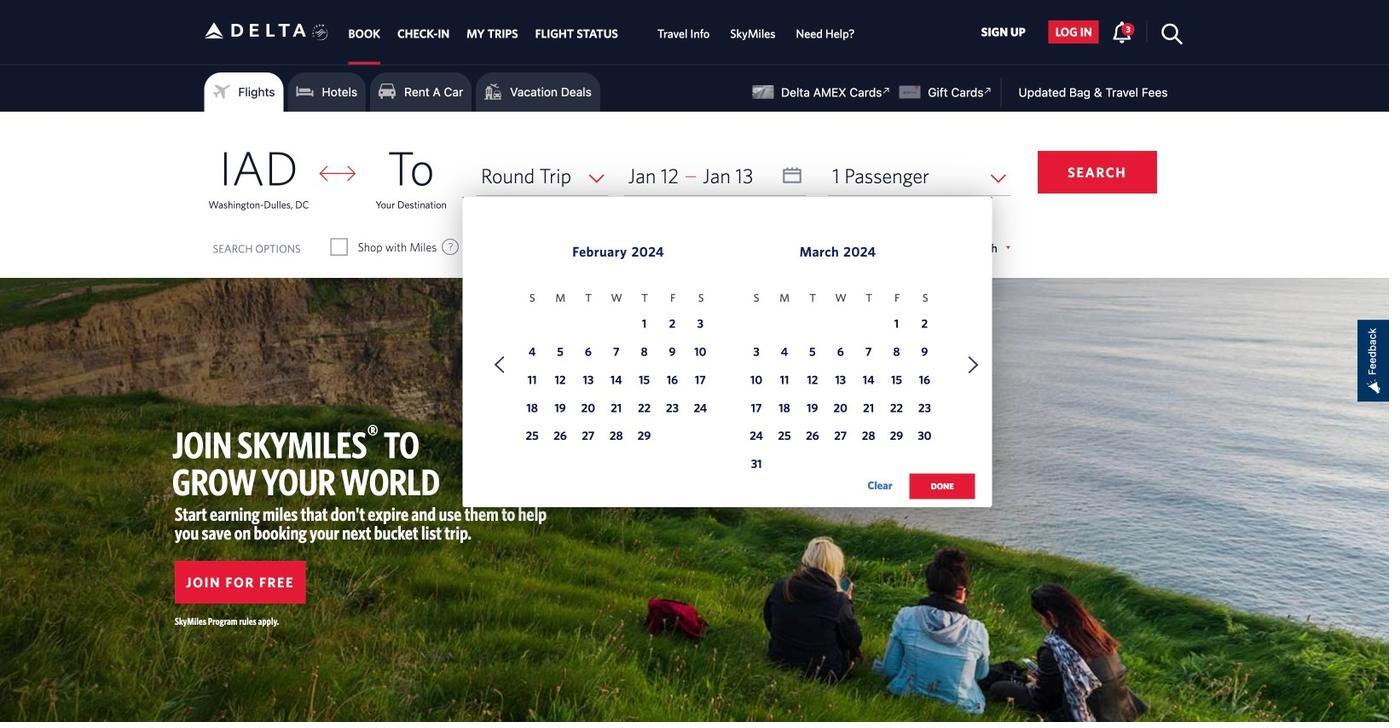 Task type: locate. For each thing, give the bounding box(es) containing it.
tab panel
[[0, 112, 1389, 517]]

None checkbox
[[331, 239, 347, 256], [636, 239, 651, 256], [331, 239, 347, 256], [636, 239, 651, 256]]

None text field
[[624, 156, 806, 196]]

calendar expanded, use arrow keys to select date application
[[463, 197, 992, 517]]

tab list
[[340, 0, 865, 64]]

None field
[[477, 156, 609, 196], [828, 156, 1010, 196], [477, 156, 609, 196], [828, 156, 1010, 196]]

delta air lines image
[[204, 4, 307, 57]]

this link opens another site in a new window that may not follow the same accessibility policies as delta air lines. image
[[980, 83, 996, 99]]



Task type: describe. For each thing, give the bounding box(es) containing it.
this link opens another site in a new window that may not follow the same accessibility policies as delta air lines. image
[[879, 83, 895, 99]]

skyteam image
[[312, 6, 328, 59]]



Task type: vqa. For each thing, say whether or not it's contained in the screenshot.
Clear
no



